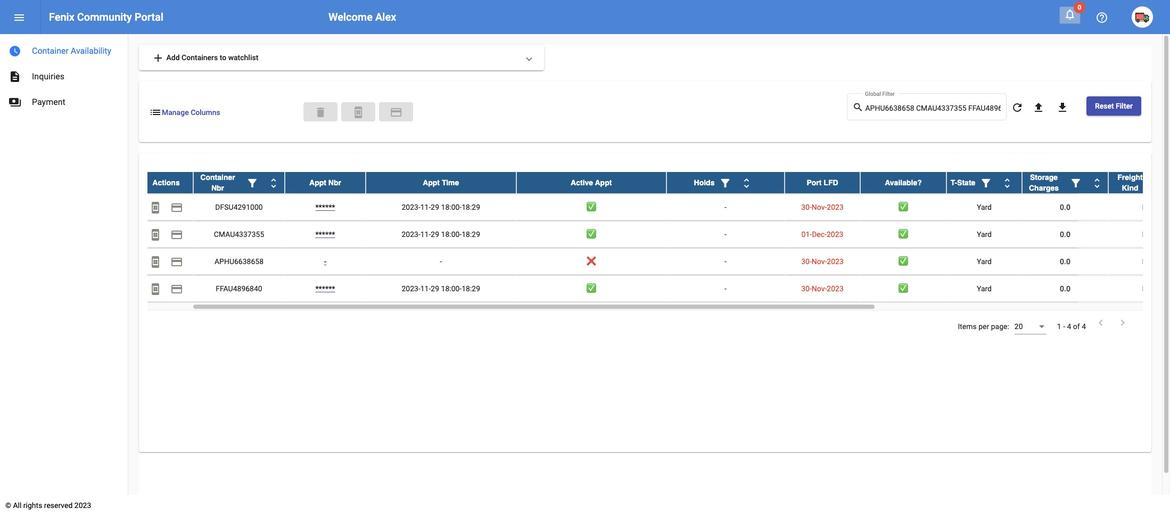 Task type: locate. For each thing, give the bounding box(es) containing it.
0 vertical spatial ******
[[316, 203, 335, 211]]

0 vertical spatial 29
[[431, 203, 439, 211]]

no color image containing file_download
[[1057, 101, 1069, 114]]

no color image containing navigate_next
[[1117, 316, 1130, 329]]

no color image inside help_outline popup button
[[1096, 11, 1109, 24]]

container nbr
[[200, 173, 235, 192]]

1 yard from the top
[[977, 203, 992, 211]]

unfold_more right holds filter_alt
[[741, 177, 753, 190]]

state
[[958, 178, 976, 187]]

- cell for cmau4337355
[[667, 221, 785, 248]]

unfold_more button right t-state filter_alt
[[997, 172, 1019, 193]]

container inside navigation
[[32, 46, 69, 56]]

4 filter_alt from the left
[[1070, 177, 1083, 190]]

unfold_more left freight kind
[[1091, 177, 1104, 190]]

- cell
[[667, 194, 785, 221], [667, 221, 785, 248], [667, 248, 785, 275], [667, 275, 785, 302]]

unfold_more button for holds
[[736, 172, 758, 193]]

3 column header from the left
[[947, 172, 1023, 193]]

columns
[[191, 108, 220, 117]]

items
[[958, 322, 977, 331]]

0 horizontal spatial appt
[[309, 178, 326, 187]]

unfold_more left appt nbr
[[267, 177, 280, 190]]

3 nov- from the top
[[812, 284, 827, 293]]

2023 for cmau4337355
[[827, 230, 844, 239]]

30-nov-2023 for ffau4896840
[[802, 284, 844, 293]]

nbr inside container nbr
[[211, 184, 224, 192]]

1 appt from the left
[[309, 178, 326, 187]]

nov-
[[812, 203, 827, 211], [812, 257, 827, 266], [812, 284, 827, 293]]

yard for ffau4896840
[[977, 284, 992, 293]]

****** link up '-' link
[[316, 230, 335, 239]]

©
[[5, 501, 11, 510]]

2023
[[827, 203, 844, 211], [827, 230, 844, 239], [827, 257, 844, 266], [827, 284, 844, 293], [74, 501, 91, 510]]

1 2023-11-29 18:00-18:29 from the top
[[402, 203, 480, 211]]

nbr inside column header
[[329, 178, 341, 187]]

3 ****** link from the top
[[316, 284, 335, 293]]

2 unfold_more button from the left
[[736, 172, 758, 193]]

no color image
[[1064, 8, 1077, 21], [13, 11, 26, 24], [1096, 11, 1109, 24], [9, 45, 21, 58], [152, 52, 165, 65], [9, 70, 21, 83], [1033, 101, 1046, 114], [1057, 101, 1069, 114], [149, 106, 162, 119], [352, 106, 365, 119], [246, 177, 259, 190], [267, 177, 280, 190], [719, 177, 732, 190], [1091, 177, 1104, 190], [170, 202, 183, 214], [149, 229, 162, 241], [1117, 316, 1130, 329]]

help_outline
[[1096, 11, 1109, 24]]

availability
[[71, 46, 111, 56]]

welcome alex
[[329, 11, 396, 23]]

navigate_before
[[1095, 316, 1108, 329]]

- cell for aphu6638658
[[667, 248, 785, 275]]

2 vertical spatial 29
[[431, 284, 439, 293]]

port lfd column header
[[785, 172, 861, 193]]

4 load from the top
[[1143, 284, 1161, 293]]

no color image containing file_upload
[[1033, 101, 1046, 114]]

2 11- from the top
[[421, 230, 431, 239]]

reset filter
[[1096, 102, 1133, 110]]

2 vertical spatial 18:29
[[462, 284, 480, 293]]

4 filter_alt button from the left
[[1066, 172, 1087, 193]]

add
[[152, 52, 165, 65]]

container up dfsu4291000
[[200, 173, 235, 182]]

0.0 for dfsu4291000
[[1060, 203, 1071, 211]]

filter
[[1116, 102, 1133, 110]]

container
[[32, 46, 69, 56], [200, 173, 235, 182]]

0 vertical spatial 30-nov-2023
[[802, 203, 844, 211]]

2 - cell from the top
[[667, 221, 785, 248]]

grid
[[83, 172, 1171, 311]]

****** for dfsu4291000
[[316, 203, 335, 211]]

filter_alt button
[[242, 172, 263, 193], [715, 172, 736, 193], [976, 172, 997, 193], [1066, 172, 1087, 193]]

no color image containing help_outline
[[1096, 11, 1109, 24]]

book_online for ffau4896840
[[149, 283, 162, 296]]

1 0.0 from the top
[[1060, 203, 1071, 211]]

cmau4337355
[[214, 230, 264, 239]]

30- for ffau4896840
[[802, 284, 812, 293]]

4
[[1068, 322, 1072, 331], [1082, 322, 1087, 331]]

30-nov-2023
[[802, 203, 844, 211], [802, 257, 844, 266], [802, 284, 844, 293]]

2 30- from the top
[[802, 257, 812, 266]]

1 18:29 from the top
[[462, 203, 480, 211]]

****** link down appt nbr column header
[[316, 203, 335, 211]]

to
[[220, 53, 226, 62]]

container for availability
[[32, 46, 69, 56]]

2 2023-11-29 18:00-18:29 from the top
[[402, 230, 480, 239]]

1 vertical spatial 30-
[[802, 257, 812, 266]]

4 yard from the top
[[977, 284, 992, 293]]

2 ****** from the top
[[316, 230, 335, 239]]

3 yard from the top
[[977, 257, 992, 266]]

18:00-
[[441, 203, 462, 211], [441, 230, 462, 239], [441, 284, 462, 293]]

✅
[[587, 203, 596, 211], [899, 203, 909, 211], [587, 230, 596, 239], [899, 230, 909, 239], [899, 257, 909, 266], [587, 284, 596, 293], [899, 284, 909, 293]]

freight kind
[[1118, 173, 1143, 192]]

1 unfold_more from the left
[[267, 177, 280, 190]]

0 vertical spatial container
[[32, 46, 69, 56]]

lfd
[[824, 178, 839, 187]]

no color image inside the notifications_none popup button
[[1064, 8, 1077, 21]]

2 appt from the left
[[423, 178, 440, 187]]

30-
[[802, 203, 812, 211], [802, 257, 812, 266], [802, 284, 812, 293]]

no color image for cmau4337355 "book_online" 'button'
[[149, 229, 162, 241]]

1 nov- from the top
[[812, 203, 827, 211]]

no color image for storage charges unfold_more button
[[1091, 177, 1104, 190]]

****** link
[[316, 203, 335, 211], [316, 230, 335, 239], [316, 284, 335, 293]]

1 vertical spatial 18:00-
[[441, 230, 462, 239]]

book_online button
[[342, 102, 376, 121], [145, 197, 166, 218], [145, 224, 166, 245], [145, 251, 166, 272], [145, 278, 166, 299]]

book_online button for dfsu4291000
[[145, 197, 166, 218]]

community
[[77, 11, 132, 23]]

filter_alt right storage charges
[[1070, 177, 1083, 190]]

0 horizontal spatial 4
[[1068, 322, 1072, 331]]

3 18:29 from the top
[[462, 284, 480, 293]]

1 unfold_more button from the left
[[263, 172, 284, 193]]

****** link for cmau4337355
[[316, 230, 335, 239]]

29
[[431, 203, 439, 211], [431, 230, 439, 239], [431, 284, 439, 293]]

available?
[[885, 178, 922, 187]]

portal
[[135, 11, 163, 23]]

2 vertical spatial 30-nov-2023
[[802, 284, 844, 293]]

11-
[[421, 203, 431, 211], [421, 230, 431, 239], [421, 284, 431, 293]]

0 vertical spatial 11-
[[421, 203, 431, 211]]

2 30-nov-2023 from the top
[[802, 257, 844, 266]]

1 load from the top
[[1143, 203, 1161, 211]]

1 vertical spatial 11-
[[421, 230, 431, 239]]

unfold_more button right holds filter_alt
[[736, 172, 758, 193]]

ffau4896840
[[216, 284, 262, 293]]

no color image containing list
[[149, 106, 162, 119]]

****** up '-' link
[[316, 230, 335, 239]]

******
[[316, 203, 335, 211], [316, 230, 335, 239], [316, 284, 335, 293]]

no color image inside the menu button
[[13, 11, 26, 24]]

filter_alt button for t-state
[[976, 172, 997, 193]]

11- for dfsu4291000
[[421, 203, 431, 211]]

18:29 for ffau4896840
[[462, 284, 480, 293]]

4 0.0 from the top
[[1060, 284, 1071, 293]]

© all rights reserved 2023
[[5, 501, 91, 510]]

no color image inside "book_online" 'button'
[[149, 229, 162, 241]]

2 vertical spatial 11-
[[421, 284, 431, 293]]

no color image for file_upload button
[[1033, 101, 1046, 114]]

****** link down '-' link
[[316, 284, 335, 293]]

payment button
[[379, 102, 413, 121], [166, 197, 187, 218], [166, 224, 187, 245], [166, 251, 187, 272], [166, 278, 187, 299]]

0 vertical spatial 18:00-
[[441, 203, 462, 211]]

18:29
[[462, 203, 480, 211], [462, 230, 480, 239], [462, 284, 480, 293]]

2 vertical spatial ******
[[316, 284, 335, 293]]

1 horizontal spatial container
[[200, 173, 235, 182]]

2 vertical spatial nov-
[[812, 284, 827, 293]]

****** for cmau4337355
[[316, 230, 335, 239]]

book_online for dfsu4291000
[[149, 202, 162, 214]]

unfold_more for storage charges
[[1091, 177, 1104, 190]]

fenix
[[49, 11, 74, 23]]

0 horizontal spatial nbr
[[211, 184, 224, 192]]

3 row from the top
[[83, 221, 1171, 248]]

no color image containing notifications_none
[[1064, 8, 1077, 21]]

payment for cmau4337355
[[170, 229, 183, 241]]

no color image inside navigation
[[9, 96, 21, 109]]

3 11- from the top
[[421, 284, 431, 293]]

1 vertical spatial 2023-11-29 18:00-18:29
[[402, 230, 480, 239]]

2 vertical spatial 2023-11-29 18:00-18:29
[[402, 284, 480, 293]]

no color image for the menu button
[[13, 11, 26, 24]]

appt for appt nbr
[[309, 178, 326, 187]]

unfold_more button for t-state
[[997, 172, 1019, 193]]

1 30-nov-2023 from the top
[[802, 203, 844, 211]]

book_online button for aphu6638658
[[145, 251, 166, 272]]

manage
[[162, 108, 189, 117]]

2 horizontal spatial appt
[[595, 178, 612, 187]]

- cell for ffau4896840
[[667, 275, 785, 302]]

-
[[725, 203, 727, 211], [725, 230, 727, 239], [324, 257, 327, 266], [440, 257, 442, 266], [725, 257, 727, 266], [725, 284, 727, 293], [1064, 322, 1066, 331]]

list manage columns
[[149, 106, 220, 119]]

3 2023-11-29 18:00-18:29 from the top
[[402, 284, 480, 293]]

refresh
[[1011, 101, 1024, 114]]

1 vertical spatial container
[[200, 173, 235, 182]]

watch_later
[[9, 45, 21, 58]]

1 vertical spatial ****** link
[[316, 230, 335, 239]]

3 30-nov-2023 from the top
[[802, 284, 844, 293]]

****** down '-' link
[[316, 284, 335, 293]]

1 ****** link from the top
[[316, 203, 335, 211]]

18:00- for cmau4337355
[[441, 230, 462, 239]]

2 0.0 from the top
[[1060, 230, 1071, 239]]

no color image for container nbr's unfold_more button
[[267, 177, 280, 190]]

2023-
[[402, 203, 421, 211], [402, 230, 421, 239], [402, 284, 421, 293]]

container inside "column header"
[[200, 173, 235, 182]]

filter_alt
[[246, 177, 259, 190], [719, 177, 732, 190], [980, 177, 993, 190], [1070, 177, 1083, 190]]

welcome
[[329, 11, 373, 23]]

1 horizontal spatial appt
[[423, 178, 440, 187]]

t-state filter_alt
[[951, 177, 993, 190]]

0.0
[[1060, 203, 1071, 211], [1060, 230, 1071, 239], [1060, 257, 1071, 266], [1060, 284, 1071, 293]]

0 horizontal spatial container
[[32, 46, 69, 56]]

container up inquiries
[[32, 46, 69, 56]]

1 row from the top
[[83, 172, 1171, 194]]

4 right the of
[[1082, 322, 1087, 331]]

2023 for ffau4896840
[[827, 284, 844, 293]]

all
[[13, 501, 22, 510]]

2023 for dfsu4291000
[[827, 203, 844, 211]]

1 ****** from the top
[[316, 203, 335, 211]]

aphu6638658
[[215, 257, 264, 266]]

11- for ffau4896840
[[421, 284, 431, 293]]

2 unfold_more from the left
[[741, 177, 753, 190]]

2 vertical spatial 18:00-
[[441, 284, 462, 293]]

no color image containing watch_later
[[9, 45, 21, 58]]

2 4 from the left
[[1082, 322, 1087, 331]]

no color image for holds's filter_alt popup button
[[719, 177, 732, 190]]

1 - 4 of 4
[[1058, 322, 1087, 331]]

no color image inside file_download "button"
[[1057, 101, 1069, 114]]

1 vertical spatial 30-nov-2023
[[802, 257, 844, 266]]

4 column header from the left
[[1023, 172, 1109, 193]]

4 unfold_more from the left
[[1091, 177, 1104, 190]]

1 vertical spatial nov-
[[812, 257, 827, 266]]

no color image containing menu
[[13, 11, 26, 24]]

3 filter_alt from the left
[[980, 177, 993, 190]]

0 vertical spatial 18:29
[[462, 203, 480, 211]]

1 29 from the top
[[431, 203, 439, 211]]

1 vertical spatial 18:29
[[462, 230, 480, 239]]

no color image for the notifications_none popup button
[[1064, 8, 1077, 21]]

payment
[[390, 106, 403, 119], [170, 202, 183, 214], [170, 229, 183, 241], [170, 256, 183, 269], [170, 283, 183, 296]]

freight
[[1118, 173, 1143, 182]]

2 filter_alt button from the left
[[715, 172, 736, 193]]

unfold_more button left appt nbr
[[263, 172, 284, 193]]

unfold_more for container nbr
[[267, 177, 280, 190]]

1 horizontal spatial 4
[[1082, 322, 1087, 331]]

2 2023- from the top
[[402, 230, 421, 239]]

****** down appt nbr column header
[[316, 203, 335, 211]]

0 vertical spatial 2023-11-29 18:00-18:29
[[402, 203, 480, 211]]

2 29 from the top
[[431, 230, 439, 239]]

active appt column header
[[516, 172, 667, 193]]

filter_alt right state on the right of page
[[980, 177, 993, 190]]

1 filter_alt button from the left
[[242, 172, 263, 193]]

1 horizontal spatial nbr
[[329, 178, 341, 187]]

help_outline button
[[1092, 6, 1113, 28]]

row
[[83, 172, 1171, 194], [83, 194, 1171, 221], [83, 221, 1171, 248], [83, 248, 1171, 275], [83, 275, 1171, 303]]

2 18:29 from the top
[[462, 230, 480, 239]]

4 unfold_more button from the left
[[1087, 172, 1108, 193]]

column header
[[193, 172, 285, 193], [667, 172, 785, 193], [947, 172, 1023, 193], [1023, 172, 1109, 193]]

load for ffau4896840
[[1143, 284, 1161, 293]]

unfold_more right t-state filter_alt
[[1002, 177, 1014, 190]]

appt
[[309, 178, 326, 187], [423, 178, 440, 187], [595, 178, 612, 187]]

3 filter_alt button from the left
[[976, 172, 997, 193]]

0 vertical spatial 2023-
[[402, 203, 421, 211]]

3 0.0 from the top
[[1060, 257, 1071, 266]]

file_upload
[[1033, 101, 1046, 114]]

2 18:00- from the top
[[441, 230, 462, 239]]

1 30- from the top
[[802, 203, 812, 211]]

1 filter_alt from the left
[[246, 177, 259, 190]]

t-
[[951, 178, 958, 187]]

available? column header
[[861, 172, 947, 193]]

4 left the of
[[1068, 322, 1072, 331]]

2 vertical spatial ****** link
[[316, 284, 335, 293]]

3 - cell from the top
[[667, 248, 785, 275]]

inquiries
[[32, 71, 64, 81]]

delete
[[314, 106, 327, 119]]

2 ****** link from the top
[[316, 230, 335, 239]]

18:00- for ffau4896840
[[441, 284, 462, 293]]

nov- for aphu6638658
[[812, 257, 827, 266]]

01-dec-2023
[[802, 230, 844, 239]]

unfold_more button left freight kind
[[1087, 172, 1108, 193]]

payments
[[9, 96, 21, 109]]

yard for dfsu4291000
[[977, 203, 992, 211]]

book_online
[[352, 106, 365, 119], [149, 202, 162, 214], [149, 229, 162, 241], [149, 256, 162, 269], [149, 283, 162, 296]]

0 vertical spatial nov-
[[812, 203, 827, 211]]

no color image containing refresh
[[1011, 101, 1024, 114]]

no color image containing add
[[152, 52, 165, 65]]

filter_alt right holds
[[719, 177, 732, 190]]

navigation
[[0, 34, 128, 115]]

1 11- from the top
[[421, 203, 431, 211]]

filter_alt up dfsu4291000
[[246, 177, 259, 190]]

2 nov- from the top
[[812, 257, 827, 266]]

- cell for dfsu4291000
[[667, 194, 785, 221]]

3 29 from the top
[[431, 284, 439, 293]]

2 vertical spatial 2023-
[[402, 284, 421, 293]]

unfold_more button for storage charges
[[1087, 172, 1108, 193]]

nbr for appt nbr
[[329, 178, 341, 187]]

3 unfold_more button from the left
[[997, 172, 1019, 193]]

0 vertical spatial ****** link
[[316, 203, 335, 211]]

3 load from the top
[[1143, 257, 1161, 266]]

no color image inside payment button
[[170, 202, 183, 214]]

1 vertical spatial ******
[[316, 230, 335, 239]]

filter_alt button for storage charges
[[1066, 172, 1087, 193]]

payment button for aphu6638658
[[166, 251, 187, 272]]

3 2023- from the top
[[402, 284, 421, 293]]

18:29 for dfsu4291000
[[462, 203, 480, 211]]

3 ****** from the top
[[316, 284, 335, 293]]

nbr
[[329, 178, 341, 187], [211, 184, 224, 192]]

1 18:00- from the top
[[441, 203, 462, 211]]

2 load from the top
[[1143, 230, 1161, 239]]

4 - cell from the top
[[667, 275, 785, 302]]

no color image containing navigate_before
[[1095, 316, 1108, 329]]

3 appt from the left
[[595, 178, 612, 187]]

1 2023- from the top
[[402, 203, 421, 211]]

appt inside column header
[[423, 178, 440, 187]]

3 30- from the top
[[802, 284, 812, 293]]

2 vertical spatial 30-
[[802, 284, 812, 293]]

3 18:00- from the top
[[441, 284, 462, 293]]

no color image
[[9, 96, 21, 109], [853, 101, 866, 114], [1011, 101, 1024, 114], [390, 106, 403, 119], [741, 177, 753, 190], [980, 177, 993, 190], [1002, 177, 1014, 190], [1070, 177, 1083, 190], [149, 202, 162, 214], [170, 229, 183, 241], [149, 256, 162, 269], [170, 256, 183, 269], [149, 283, 162, 296], [170, 283, 183, 296], [1095, 316, 1108, 329]]

no color image inside navigate_next button
[[1117, 316, 1130, 329]]

no color image containing payment
[[170, 202, 183, 214]]

no color image inside file_upload button
[[1033, 101, 1046, 114]]

1 vertical spatial 2023-
[[402, 230, 421, 239]]

payment button for dfsu4291000
[[166, 197, 187, 218]]

****** link for dfsu4291000
[[316, 203, 335, 211]]

freight kind column header
[[1109, 172, 1171, 193]]

filter_alt button for container nbr
[[242, 172, 263, 193]]

unfold_more button
[[263, 172, 284, 193], [736, 172, 758, 193], [997, 172, 1019, 193], [1087, 172, 1108, 193]]

1 vertical spatial 29
[[431, 230, 439, 239]]

2023 for aphu6638658
[[827, 257, 844, 266]]

0 vertical spatial 30-
[[802, 203, 812, 211]]

3 unfold_more from the left
[[1002, 177, 1014, 190]]

row containing filter_alt
[[83, 172, 1171, 194]]

2 yard from the top
[[977, 230, 992, 239]]

1 - cell from the top
[[667, 194, 785, 221]]

30- for dfsu4291000
[[802, 203, 812, 211]]

description
[[9, 70, 21, 83]]

no color image containing payments
[[9, 96, 21, 109]]



Task type: describe. For each thing, give the bounding box(es) containing it.
payment for ffau4896840
[[170, 283, 183, 296]]

book_online for aphu6638658
[[149, 256, 162, 269]]

container availability
[[32, 46, 111, 56]]

****** for ffau4896840
[[316, 284, 335, 293]]

storage charges
[[1030, 173, 1059, 192]]

items per page:
[[958, 322, 1010, 331]]

appt time column header
[[366, 172, 516, 193]]

file_upload button
[[1028, 96, 1050, 118]]

reset
[[1096, 102, 1115, 110]]

2023-11-29 18:00-18:29 for dfsu4291000
[[402, 203, 480, 211]]

book_online for cmau4337355
[[149, 229, 162, 241]]

menu button
[[9, 6, 30, 28]]

0.0 for ffau4896840
[[1060, 284, 1071, 293]]

container for nbr
[[200, 173, 235, 182]]

book_online button for cmau4337355
[[145, 224, 166, 245]]

charges
[[1030, 184, 1059, 192]]

navigate_next button
[[1114, 316, 1133, 331]]

appt nbr column header
[[285, 172, 366, 193]]

2 filter_alt from the left
[[719, 177, 732, 190]]

30-nov-2023 for aphu6638658
[[802, 257, 844, 266]]

20
[[1015, 322, 1023, 331]]

2023- for ffau4896840
[[402, 284, 421, 293]]

payment button for cmau4337355
[[166, 224, 187, 245]]

dec-
[[812, 230, 827, 239]]

payment for dfsu4291000
[[170, 202, 183, 214]]

****** link for ffau4896840
[[316, 284, 335, 293]]

book_online button for ffau4896840
[[145, 278, 166, 299]]

time
[[442, 178, 459, 187]]

no color image for payment button for dfsu4291000
[[170, 202, 183, 214]]

add
[[166, 53, 180, 62]]

no color image containing search
[[853, 101, 866, 114]]

file_download button
[[1052, 96, 1074, 118]]

holds filter_alt
[[694, 177, 732, 190]]

kind
[[1122, 184, 1139, 192]]

watchlist
[[228, 53, 259, 62]]

page:
[[992, 322, 1010, 331]]

list
[[149, 106, 162, 119]]

0.0 for cmau4337355
[[1060, 230, 1071, 239]]

per
[[979, 322, 990, 331]]

notifications_none
[[1064, 8, 1077, 21]]

grid containing filter_alt
[[83, 172, 1171, 311]]

no color image for filter_alt popup button associated with container nbr
[[246, 177, 259, 190]]

port
[[807, 178, 822, 187]]

nbr for container nbr
[[211, 184, 224, 192]]

nov- for ffau4896840
[[812, 284, 827, 293]]

no color image inside navigate_before button
[[1095, 316, 1108, 329]]

appt nbr
[[309, 178, 341, 187]]

no color image for file_download "button"
[[1057, 101, 1069, 114]]

30- for aphu6638658
[[802, 257, 812, 266]]

actions column header
[[139, 172, 193, 193]]

29 for cmau4337355
[[431, 230, 439, 239]]

port lfd
[[807, 178, 839, 187]]

❌
[[587, 257, 596, 266]]

1 column header from the left
[[193, 172, 285, 193]]

2023-11-29 18:00-18:29 for cmau4337355
[[402, 230, 480, 239]]

yard for cmau4337355
[[977, 230, 992, 239]]

active
[[571, 178, 593, 187]]

holds
[[694, 178, 715, 187]]

18:29 for cmau4337355
[[462, 230, 480, 239]]

actions
[[153, 178, 180, 187]]

appt for appt time
[[423, 178, 440, 187]]

18:00- for dfsu4291000
[[441, 203, 462, 211]]

dfsu4291000
[[215, 203, 263, 211]]

navigation containing watch_later
[[0, 34, 128, 115]]

4 row from the top
[[83, 248, 1171, 275]]

storage
[[1031, 173, 1058, 182]]

of
[[1074, 322, 1081, 331]]

delete image
[[314, 106, 327, 119]]

29 for ffau4896840
[[431, 284, 439, 293]]

delete button
[[304, 102, 338, 121]]

menu
[[13, 11, 26, 24]]

payment for aphu6638658
[[170, 256, 183, 269]]

01-
[[802, 230, 812, 239]]

11- for cmau4337355
[[421, 230, 431, 239]]

reset filter button
[[1087, 96, 1142, 116]]

1
[[1058, 322, 1062, 331]]

load for cmau4337355
[[1143, 230, 1161, 239]]

reserved
[[44, 501, 73, 510]]

no color image for help_outline popup button
[[1096, 11, 1109, 24]]

unfold_more for holds
[[741, 177, 753, 190]]

load for aphu6638658
[[1143, 257, 1161, 266]]

rights
[[23, 501, 42, 510]]

0.0 for aphu6638658
[[1060, 257, 1071, 266]]

29 for dfsu4291000
[[431, 203, 439, 211]]

payment button for ffau4896840
[[166, 278, 187, 299]]

2023-11-29 18:00-18:29 for ffau4896840
[[402, 284, 480, 293]]

navigate_before button
[[1092, 316, 1111, 331]]

alex
[[375, 11, 396, 23]]

1 4 from the left
[[1068, 322, 1072, 331]]

2023- for dfsu4291000
[[402, 203, 421, 211]]

yard for aphu6638658
[[977, 257, 992, 266]]

filter_alt button for holds
[[715, 172, 736, 193]]

active appt
[[571, 178, 612, 187]]

- link
[[324, 257, 327, 266]]

30-nov-2023 for dfsu4291000
[[802, 203, 844, 211]]

refresh button
[[1007, 96, 1028, 118]]

2 column header from the left
[[667, 172, 785, 193]]

file_download
[[1057, 101, 1069, 114]]

2 row from the top
[[83, 194, 1171, 221]]

2023- for cmau4337355
[[402, 230, 421, 239]]

5 row from the top
[[83, 275, 1171, 303]]

load for dfsu4291000
[[1143, 203, 1161, 211]]

nov- for dfsu4291000
[[812, 203, 827, 211]]

navigate_next
[[1117, 316, 1130, 329]]

unfold_more for t-state
[[1002, 177, 1014, 190]]

appt time
[[423, 178, 459, 187]]

search
[[853, 101, 864, 113]]

no color image for navigate_next button
[[1117, 316, 1130, 329]]

payment
[[32, 97, 65, 107]]

Global Watchlist Filter field
[[866, 104, 1002, 113]]

containers
[[182, 53, 218, 62]]

notifications_none button
[[1060, 6, 1081, 24]]

unfold_more button for container nbr
[[263, 172, 284, 193]]

fenix community portal
[[49, 11, 163, 23]]

add add containers to watchlist
[[152, 52, 259, 65]]

no color image inside 'refresh' 'button'
[[1011, 101, 1024, 114]]

no color image containing description
[[9, 70, 21, 83]]



Task type: vqa. For each thing, say whether or not it's contained in the screenshot.


